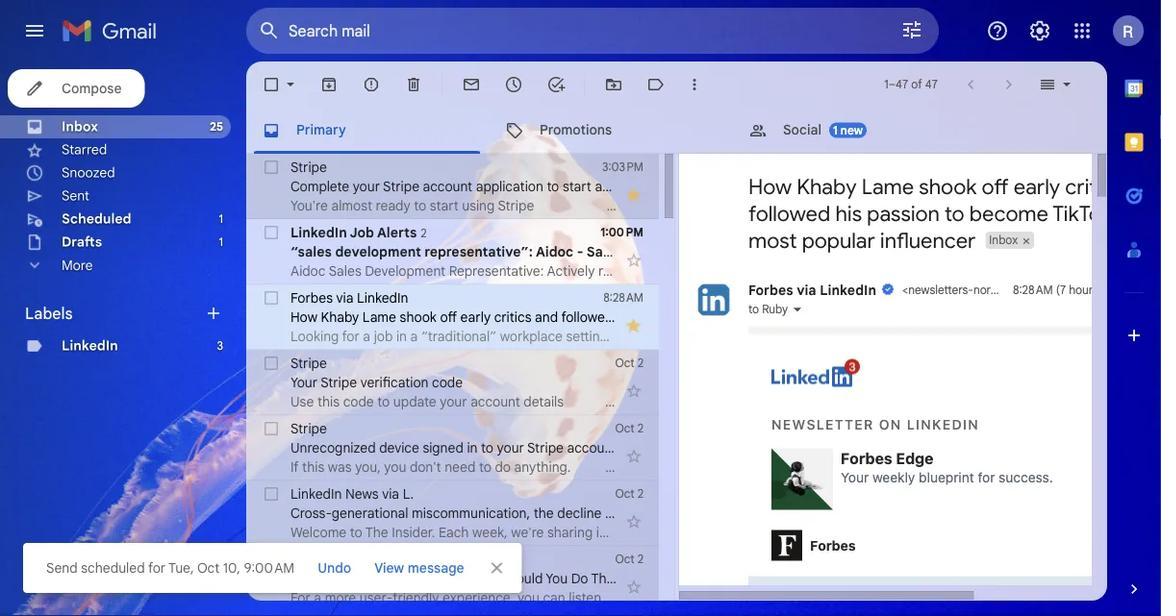 Task type: vqa. For each thing, say whether or not it's contained in the screenshot.
the 8:28 AM associated with 8:28 AM (7 hours ago)
yes



Task type: describe. For each thing, give the bounding box(es) containing it.
unrecognized
[[290, 440, 376, 456]]

17 ͏ from the left
[[712, 263, 716, 279]]

sanders
[[355, 551, 405, 568]]

23 ͏ from the left
[[733, 263, 736, 279]]

more image
[[685, 75, 704, 94]]

anything.
[[514, 459, 571, 476]]

snoozed
[[62, 164, 115, 181]]

ruby
[[762, 303, 788, 317]]

20 ͏ from the left
[[723, 263, 726, 279]]

8:28 am for 8:28 am
[[603, 291, 644, 305]]

to left "to ruby"
[[688, 309, 700, 326]]

delete image
[[404, 75, 423, 94]]

1 left "sales
[[219, 235, 223, 250]]

linkedin inside linkedin job alerts 2 "sales development representative": aidoc - sales development representative and more aidoc sales development representative: actively recruiting ͏ ͏ ͏ ͏ ͏ ͏ ͏ ͏ ͏ ͏ ͏ ͏ ͏ ͏ ͏ ͏ ͏ ͏ ͏ ͏ ͏ ͏ ͏ ͏ ͏ ͏ ͏ ͏ ͏ ͏ ͏ ͏ ͏ ͏ ͏ ͏ ͏ ͏ ͏ ͏ ͏ ͏ ͏ ͏ ͏ ͏ ͏ ͏ ͏ ͏ ͏ ͏ ͏ ͏ ͏ ͏ ͏ ͏ ͏ ͏ ͏ ͏ ͏ ͏ ͏ ͏ ͏ ͏ ͏ ͏ ͏
[[290, 224, 347, 241]]

oct 2 for your stripe verification code
[[615, 356, 644, 371]]

9 ͏ from the left
[[685, 263, 688, 279]]

taylor
[[767, 505, 803, 522]]

56 ͏ from the left
[[847, 263, 850, 279]]

38 ͏ from the left
[[785, 263, 788, 279]]

2 47 from the left
[[925, 77, 938, 92]]

i've ditched dates on my resume: should you do the same? link
[[290, 569, 659, 608]]

vi.
[[409, 551, 422, 568]]

show details image
[[792, 304, 803, 316]]

1 vertical spatial most
[[808, 309, 838, 326]]

main menu image
[[23, 19, 46, 42]]

-
[[577, 243, 583, 260]]

generational
[[332, 505, 408, 522]]

forbes inside forbes edge your weekly blueprint for success.
[[841, 449, 892, 467]]

linkedin inside labels navigation
[[62, 338, 118, 354]]

47 ͏ from the left
[[816, 263, 819, 279]]

swift's
[[806, 505, 846, 522]]

more
[[62, 257, 93, 274]]

5 row from the top
[[246, 416, 829, 481]]

blueprint
[[919, 470, 974, 486]]

35 ͏ from the left
[[774, 263, 778, 279]]

i've ditched dates on my resume: should you do the same?
[[290, 570, 659, 587]]

i've
[[290, 570, 311, 587]]

3
[[217, 339, 223, 354]]

labels navigation
[[0, 62, 246, 617]]

verified sender image
[[881, 283, 895, 296]]

65 ͏ from the left
[[878, 263, 881, 279]]

10,
[[223, 560, 240, 577]]

inbox for inbox "button"
[[989, 233, 1018, 248]]

1 horizontal spatial tiktok's
[[1052, 200, 1127, 227]]

1 horizontal spatial critics
[[1065, 173, 1123, 200]]

application
[[476, 178, 543, 195]]

1 vertical spatial how khaby lame shook off early critics and followed his passion to become tiktok's most popular influencer
[[290, 309, 954, 326]]

tab list right hours
[[1107, 62, 1161, 547]]

0 vertical spatial how
[[748, 173, 792, 200]]

32 ͏ from the left
[[764, 263, 767, 279]]

63 ͏ from the left
[[871, 263, 874, 279]]

11 ͏ from the left
[[692, 263, 695, 279]]

account inside stripe your stripe verification code use this code to update your account details ‌ ‌ ‌ ‌ ‌ ‌ ‌ ‌ ‌ ‌ ‌ ‌ ‌ ‌ ‌ ‌ ‌ ‌ ‌ ‌ ‌ ‌ ‌ ‌ ‌ ‌ ‌ ‌ ‌ ‌ ‌ ‌ ‌ ‌ ‌ ‌ ‌ ‌ ‌ ‌ ‌ ‌ ‌ ‌ ‌ ‌ ‌ ‌ ‌ ‌ ‌ ‌ ‌ ‌ ‌ ‌ ‌ ‌ ‌ ‌ ‌ ‌ ‌ ‌ ‌ ‌ ‌ ‌ ‌ ‌ ‌ ‌ ‌ ‌ ‌ ‌ ‌ ‌
[[471, 393, 520, 410]]

51 ͏ from the left
[[830, 263, 833, 279]]

0 vertical spatial influencer
[[880, 227, 976, 254]]

forbes down "sales
[[290, 290, 333, 306]]

0 horizontal spatial aidoc
[[290, 263, 326, 279]]

complete
[[290, 178, 349, 195]]

actively
[[547, 263, 595, 279]]

same?
[[617, 570, 659, 587]]

this inside stripe your stripe verification code use this code to update your account details ‌ ‌ ‌ ‌ ‌ ‌ ‌ ‌ ‌ ‌ ‌ ‌ ‌ ‌ ‌ ‌ ‌ ‌ ‌ ‌ ‌ ‌ ‌ ‌ ‌ ‌ ‌ ‌ ‌ ‌ ‌ ‌ ‌ ‌ ‌ ‌ ‌ ‌ ‌ ‌ ‌ ‌ ‌ ‌ ‌ ‌ ‌ ‌ ‌ ‌ ‌ ‌ ‌ ‌ ‌ ‌ ‌ ‌ ‌ ‌ ‌ ‌ ‌ ‌ ‌ ‌ ‌ ‌ ‌ ‌ ‌ ‌ ‌ ‌ ‌ ‌ ‌ ‌
[[317, 393, 340, 410]]

Search mail text field
[[289, 21, 846, 40]]

primary tab
[[246, 108, 488, 154]]

settings image
[[1028, 19, 1051, 42]]

0 vertical spatial become
[[969, 200, 1048, 227]]

24 ͏ from the left
[[736, 263, 740, 279]]

advanced search options image
[[893, 11, 931, 49]]

and inside linkedin job alerts 2 "sales development representative": aidoc - sales development representative and more aidoc sales development representative: actively recruiting ͏ ͏ ͏ ͏ ͏ ͏ ͏ ͏ ͏ ͏ ͏ ͏ ͏ ͏ ͏ ͏ ͏ ͏ ͏ ͏ ͏ ͏ ͏ ͏ ͏ ͏ ͏ ͏ ͏ ͏ ͏ ͏ ͏ ͏ ͏ ͏ ͏ ͏ ͏ ͏ ͏ ͏ ͏ ͏ ͏ ͏ ͏ ͏ ͏ ͏ ͏ ͏ ͏ ͏ ͏ ͏ ͏ ͏ ͏ ͏ ͏ ͏ ͏ ͏ ͏ ͏ ͏ ͏ ͏ ͏ ͏
[[819, 243, 844, 260]]

0 horizontal spatial shook
[[400, 309, 437, 326]]

how khaby lame shook off early critics and followed his passion to become tiktok's most popular influencer link
[[290, 308, 954, 346]]

forbes via linkedin cell
[[748, 282, 1097, 299]]

58 ͏ from the left
[[854, 263, 857, 279]]

send
[[46, 560, 78, 577]]

0 horizontal spatial how
[[290, 309, 317, 326]]

2 inside linkedin job alerts 2 "sales development representative": aidoc - sales development representative and more aidoc sales development representative: actively recruiting ͏ ͏ ͏ ͏ ͏ ͏ ͏ ͏ ͏ ͏ ͏ ͏ ͏ ͏ ͏ ͏ ͏ ͏ ͏ ͏ ͏ ͏ ͏ ͏ ͏ ͏ ͏ ͏ ͏ ͏ ͏ ͏ ͏ ͏ ͏ ͏ ͏ ͏ ͏ ͏ ͏ ͏ ͏ ͏ ͏ ͏ ͏ ͏ ͏ ͏ ͏ ͏ ͏ ͏ ͏ ͏ ͏ ͏ ͏ ͏ ͏ ͏ ͏ ͏ ͏ ͏ ͏ ͏ ͏ ͏ ͏
[[421, 226, 427, 240]]

news
[[345, 486, 379, 503]]

0 vertical spatial passion
[[867, 200, 940, 227]]

1:00 pm
[[600, 226, 644, 240]]

samantha sanders vi.
[[290, 551, 422, 568]]

for inside forbes edge your weekly blueprint for success.
[[978, 470, 995, 486]]

resume:
[[445, 570, 497, 587]]

1 new
[[833, 123, 863, 138]]

57 ͏ from the left
[[850, 263, 854, 279]]

l.
[[403, 486, 414, 503]]

linkedin corporation image
[[694, 281, 733, 319]]

linkedin down development
[[357, 290, 408, 306]]

representative":
[[424, 243, 533, 260]]

influencer inside how khaby lame shook off early critics and followed his passion to become tiktok's most popular influencer link
[[892, 309, 954, 326]]

1 vertical spatial popular
[[842, 309, 889, 326]]

62 ͏ from the left
[[867, 263, 871, 279]]

noreply@linkedin.com
[[973, 283, 1089, 298]]

18 ͏ from the left
[[716, 263, 719, 279]]

forbes down the swift's on the bottom right of the page
[[810, 537, 856, 553]]

41 ͏ from the left
[[795, 263, 799, 279]]

career
[[697, 505, 737, 522]]

8:28 am for 8:28 am (7 hours ago)
[[1013, 283, 1053, 298]]

to left the "ruby"
[[748, 303, 759, 317]]

21 ͏ from the left
[[726, 263, 730, 279]]

22 ͏ from the left
[[730, 263, 733, 279]]

newsletters-
[[908, 283, 973, 298]]

1 horizontal spatial his
[[835, 200, 862, 227]]

the
[[534, 505, 554, 522]]

an
[[621, 505, 636, 522]]

your inside stripe unrecognized device signed in to your stripe account if this was you, you don't need to do anything. ‌ ‌ ‌ ‌ ‌ ‌ ‌ ‌ ‌ ‌ ‌ ‌ ‌ ‌ ‌ ‌ ‌ ‌ ‌ ‌ ‌ ‌ ‌ ‌ ‌ ‌ ‌ ‌ ‌ ‌ ‌ ‌ ‌ ‌ ‌ ‌ ‌ ‌ ‌ ‌ ‌ ‌ ‌ ‌ ‌ ‌ ‌ ‌ ‌ ‌ ‌ ‌ ‌ ‌ ‌ ‌ ‌ ‌ ‌ ‌ ‌ ‌ ‌ ‌ ‌ ‌ ‌ ‌ ‌ ‌ ‌ ‌ ‌ ‌ ‌
[[497, 440, 524, 456]]

labels image
[[646, 75, 666, 94]]

send scheduled for tue, oct 10, 9:00 am alert
[[23, 44, 1130, 593]]

3:03 pm
[[602, 160, 644, 175]]

need
[[445, 459, 476, 476]]

newsletter
[[771, 417, 874, 433]]

69 ͏ from the left
[[892, 263, 895, 279]]

edge
[[896, 449, 934, 467]]

you
[[546, 570, 568, 587]]

early inside how khaby lame shook off early critics and followed his passion to become tiktok's most popular influencer link
[[460, 309, 491, 326]]

52 ͏ from the left
[[833, 263, 836, 279]]

toggle split pane mode image
[[1038, 75, 1057, 94]]

34 ͏ from the left
[[771, 263, 774, 279]]

0 horizontal spatial forbes via linkedin
[[290, 290, 408, 306]]

to left do
[[479, 459, 491, 476]]

0 vertical spatial on
[[879, 417, 902, 433]]

representative
[[716, 243, 816, 260]]

64 ͏ from the left
[[874, 263, 878, 279]]

stripe left verification
[[321, 374, 357, 391]]

15 ͏ from the left
[[705, 263, 709, 279]]

43 ͏ from the left
[[802, 263, 805, 279]]

29 ͏ from the left
[[754, 263, 757, 279]]

to right ready
[[414, 197, 426, 214]]

0 horizontal spatial lame
[[362, 309, 396, 326]]

sent link
[[62, 188, 89, 204]]

13 ͏ from the left
[[699, 263, 702, 279]]

tue,
[[168, 560, 194, 577]]

promotions
[[540, 122, 612, 139]]

0 vertical spatial aidoc
[[536, 243, 574, 260]]

1 up social, one new message, tab
[[884, 77, 888, 92]]

8 ͏ from the left
[[681, 263, 685, 279]]

2 horizontal spatial via
[[797, 282, 816, 299]]

1 horizontal spatial shook
[[919, 173, 977, 200]]

add to tasks image
[[546, 75, 566, 94]]

account inside stripe unrecognized device signed in to your stripe account if this was you, you don't need to do anything. ‌ ‌ ‌ ‌ ‌ ‌ ‌ ‌ ‌ ‌ ‌ ‌ ‌ ‌ ‌ ‌ ‌ ‌ ‌ ‌ ‌ ‌ ‌ ‌ ‌ ‌ ‌ ‌ ‌ ‌ ‌ ‌ ‌ ‌ ‌ ‌ ‌ ‌ ‌ ‌ ‌ ‌ ‌ ‌ ‌ ‌ ‌ ‌ ‌ ‌ ‌ ‌ ‌ ‌ ‌ ‌ ‌ ‌ ‌ ‌ ‌ ‌ ‌ ‌ ‌ ‌ ‌ ‌ ‌ ‌ ‌ ‌ ‌ ‌ ‌
[[567, 440, 617, 456]]

9:00 am
[[244, 560, 294, 577]]

linkedin job alerts 2 "sales development representative": aidoc - sales development representative and more aidoc sales development representative: actively recruiting ͏ ͏ ͏ ͏ ͏ ͏ ͏ ͏ ͏ ͏ ͏ ͏ ͏ ͏ ͏ ͏ ͏ ͏ ͏ ͏ ͏ ͏ ͏ ͏ ͏ ͏ ͏ ͏ ͏ ͏ ͏ ͏ ͏ ͏ ͏ ͏ ͏ ͏ ͏ ͏ ͏ ͏ ͏ ͏ ͏ ͏ ͏ ͏ ͏ ͏ ͏ ͏ ͏ ͏ ͏ ͏ ͏ ͏ ͏ ͏ ͏ ͏ ͏ ͏ ͏ ͏ ͏ ͏ ͏ ͏ ͏
[[290, 224, 902, 279]]

45 ͏ from the left
[[809, 263, 812, 279]]

for inside alert
[[148, 560, 166, 577]]

starred snoozed sent
[[62, 141, 115, 204]]

0 vertical spatial popular
[[802, 227, 875, 254]]

use
[[290, 393, 314, 410]]

update
[[393, 393, 436, 410]]

forbes edge link
[[841, 449, 934, 469]]

39 ͏ from the left
[[788, 263, 792, 279]]

oct for i've ditched dates on my resume: should you do the same?
[[615, 553, 634, 567]]

1 horizontal spatial khaby
[[797, 173, 857, 200]]

stripe up ready
[[383, 178, 419, 195]]

ago)
[[1101, 283, 1125, 298]]

37 ͏ from the left
[[781, 263, 785, 279]]

account inside stripe complete your stripe account application to start accepting payments you're almost ready to start using stripe ‌ ‌ ‌ ‌ ‌ ‌ ‌ ‌ ‌ ‌ ‌ ‌ ‌ ‌ ‌ ‌ ‌ ‌ ‌ ‌ ‌ ‌ ‌ ‌ ‌ ‌ ‌ ‌ ‌ ‌ ‌ ‌ ‌ ‌ ‌ ‌ ‌ ‌ ‌ ‌ ‌ ‌ ‌ ‌ ‌ ‌ ‌ ‌ ‌ ‌ ‌ ‌ ‌ ‌ ‌ ‌ ‌ ‌ ‌ ‌ ‌ ‌ ‌ ‌ ‌ ‌ ‌ ‌ ‌ ‌ ‌ ‌ ‌ ‌ ‌ ‌ ‌ ‌
[[423, 178, 472, 195]]

signed
[[423, 440, 463, 456]]

46 ͏ from the left
[[812, 263, 816, 279]]

scheduled
[[81, 560, 145, 577]]

48 ͏ from the left
[[819, 263, 823, 279]]

should
[[500, 570, 543, 587]]

samantha
[[290, 551, 352, 568]]

linkedin news via l.
[[290, 486, 414, 503]]

8:28 am (7 hours ago) cell
[[1013, 281, 1125, 300]]

stripe up use
[[290, 355, 327, 372]]

to inside stripe your stripe verification code use this code to update your account details ‌ ‌ ‌ ‌ ‌ ‌ ‌ ‌ ‌ ‌ ‌ ‌ ‌ ‌ ‌ ‌ ‌ ‌ ‌ ‌ ‌ ‌ ‌ ‌ ‌ ‌ ‌ ‌ ‌ ‌ ‌ ‌ ‌ ‌ ‌ ‌ ‌ ‌ ‌ ‌ ‌ ‌ ‌ ‌ ‌ ‌ ‌ ‌ ‌ ‌ ‌ ‌ ‌ ‌ ‌ ‌ ‌ ‌ ‌ ‌ ‌ ‌ ‌ ‌ ‌ ‌ ‌ ‌ ‌ ‌ ‌ ‌ ‌ ‌ ‌ ‌ ‌ ‌
[[377, 393, 390, 410]]

61 ͏ from the left
[[864, 263, 867, 279]]

his inside how khaby lame shook off early critics and followed his passion to become tiktok's most popular influencer link
[[616, 309, 634, 326]]

2 for i've ditched dates on my resume: should you do the same?
[[637, 553, 644, 567]]

do
[[571, 570, 588, 587]]

to ruby
[[748, 303, 788, 317]]

compose
[[62, 80, 122, 97]]

inbox for inbox link
[[62, 118, 98, 135]]



Task type: locate. For each thing, give the bounding box(es) containing it.
development up recruiting
[[625, 243, 712, 260]]

3 row from the top
[[246, 285, 954, 350]]

via down development
[[336, 290, 353, 306]]

your right the update
[[440, 393, 467, 410]]

linkedin down labels heading
[[62, 338, 118, 354]]

oct
[[615, 356, 634, 371], [615, 422, 634, 436], [615, 487, 634, 502], [615, 553, 634, 567], [197, 560, 219, 577]]

0 horizontal spatial on
[[405, 570, 420, 587]]

for left success.
[[978, 470, 995, 486]]

his down recruiting
[[616, 309, 634, 326]]

0 horizontal spatial code
[[343, 393, 374, 410]]

0 horizontal spatial your
[[290, 374, 317, 391]]

0 vertical spatial sales
[[587, 243, 622, 260]]

how khaby lame shook off early critics and followed his passion to become tiktok's most popular influencer down recruiting
[[290, 309, 954, 326]]

your up use
[[290, 374, 317, 391]]

your inside stripe complete your stripe account application to start accepting payments you're almost ready to start using stripe ‌ ‌ ‌ ‌ ‌ ‌ ‌ ‌ ‌ ‌ ‌ ‌ ‌ ‌ ‌ ‌ ‌ ‌ ‌ ‌ ‌ ‌ ‌ ‌ ‌ ‌ ‌ ‌ ‌ ‌ ‌ ‌ ‌ ‌ ‌ ‌ ‌ ‌ ‌ ‌ ‌ ‌ ‌ ‌ ‌ ‌ ‌ ‌ ‌ ‌ ‌ ‌ ‌ ‌ ‌ ‌ ‌ ‌ ‌ ‌ ‌ ‌ ‌ ‌ ‌ ‌ ‌ ‌ ‌ ‌ ‌ ‌ ‌ ‌ ‌ ‌ ‌ ‌
[[353, 178, 380, 195]]

oct 2 down stripe your stripe verification code use this code to update your account details ‌ ‌ ‌ ‌ ‌ ‌ ‌ ‌ ‌ ‌ ‌ ‌ ‌ ‌ ‌ ‌ ‌ ‌ ‌ ‌ ‌ ‌ ‌ ‌ ‌ ‌ ‌ ‌ ‌ ‌ ‌ ‌ ‌ ‌ ‌ ‌ ‌ ‌ ‌ ‌ ‌ ‌ ‌ ‌ ‌ ‌ ‌ ‌ ‌ ‌ ‌ ‌ ‌ ‌ ‌ ‌ ‌ ‌ ‌ ‌ ‌ ‌ ‌ ‌ ‌ ‌ ‌ ‌ ‌ ‌ ‌ ‌ ‌ ‌ ‌ ‌ ‌ ‌
[[615, 422, 644, 436]]

1 horizontal spatial development
[[625, 243, 712, 260]]

1 ͏ from the left
[[657, 263, 661, 279]]

0 vertical spatial of
[[911, 77, 922, 92]]

stripe down use
[[290, 420, 327, 437]]

forbes link
[[810, 537, 856, 555]]

4 row from the top
[[246, 350, 833, 416]]

forbes edge your weekly blueprint for success.
[[841, 449, 1053, 486]]

compose button
[[8, 69, 145, 108]]

0 vertical spatial inbox
[[62, 118, 98, 135]]

to right application
[[547, 178, 559, 195]]

tab list
[[1107, 62, 1161, 547], [246, 108, 1107, 154]]

followed inside the how khaby lame shook off early critics and followed his passion to become tiktok's most popular influencer
[[748, 200, 830, 227]]

0 vertical spatial lame
[[862, 173, 914, 200]]

0 vertical spatial this
[[317, 393, 340, 410]]

50 ͏ from the left
[[826, 263, 830, 279]]

16 ͏ from the left
[[709, 263, 712, 279]]

stripe
[[290, 159, 327, 176], [383, 178, 419, 195], [498, 197, 534, 214], [290, 355, 327, 372], [321, 374, 357, 391], [290, 420, 327, 437], [527, 440, 564, 456]]

khaby inside how khaby lame shook off early critics and followed his passion to become tiktok's most popular influencer link
[[321, 309, 359, 326]]

aidoc
[[536, 243, 574, 260], [290, 263, 326, 279]]

primary
[[296, 122, 346, 139]]

linkedin up "sales
[[290, 224, 347, 241]]

<
[[902, 283, 908, 298]]

1 left new
[[833, 123, 838, 138]]

59 ͏ from the left
[[857, 263, 861, 279]]

0 horizontal spatial most
[[748, 227, 797, 254]]

55 ͏ from the left
[[843, 263, 847, 279]]

this inside stripe unrecognized device signed in to your stripe account if this was you, you don't need to do anything. ‌ ‌ ‌ ‌ ‌ ‌ ‌ ‌ ‌ ‌ ‌ ‌ ‌ ‌ ‌ ‌ ‌ ‌ ‌ ‌ ‌ ‌ ‌ ‌ ‌ ‌ ‌ ‌ ‌ ‌ ‌ ‌ ‌ ‌ ‌ ‌ ‌ ‌ ‌ ‌ ‌ ‌ ‌ ‌ ‌ ‌ ‌ ‌ ‌ ‌ ‌ ‌ ‌ ‌ ‌ ‌ ‌ ‌ ‌ ‌ ‌ ‌ ‌ ‌ ‌ ‌ ‌ ‌ ‌ ‌ ‌ ‌ ‌ ‌ ‌
[[302, 459, 324, 476]]

if
[[290, 459, 299, 476]]

how khaby lame shook off early critics and followed his passion to become tiktok's most popular influencer up the 'newsletters-'
[[748, 173, 1161, 254]]

via up show details image
[[797, 282, 816, 299]]

how down social at the top right
[[748, 173, 792, 200]]

job
[[350, 224, 374, 241]]

oct 2 up same?
[[615, 553, 644, 567]]

alerts
[[377, 224, 417, 241]]

khaby down "sales
[[321, 309, 359, 326]]

off
[[982, 173, 1009, 200], [440, 309, 457, 326]]

7 ͏ from the left
[[678, 263, 681, 279]]

5 ͏ from the left
[[671, 263, 674, 279]]

67 ͏ from the left
[[885, 263, 888, 279]]

early
[[1013, 173, 1060, 200], [460, 309, 491, 326]]

1 47 of 47
[[884, 77, 938, 92]]

2 oct 2 from the top
[[615, 422, 644, 436]]

linkedin up forbes edge your weekly blueprint for success.
[[907, 417, 979, 433]]

1 vertical spatial your
[[440, 393, 467, 410]]

payments
[[659, 178, 719, 195]]

1 vertical spatial sales
[[329, 263, 361, 279]]

0 horizontal spatial inbox
[[62, 118, 98, 135]]

1 horizontal spatial most
[[808, 309, 838, 326]]

of left an in the right of the page
[[605, 505, 618, 522]]

53 ͏ from the left
[[836, 263, 840, 279]]

support image
[[986, 19, 1009, 42]]

popular up show details image
[[802, 227, 875, 254]]

44 ͏ from the left
[[805, 263, 809, 279]]

weekly
[[872, 470, 915, 486]]

1 47 from the left
[[896, 77, 908, 92]]

hours
[[1069, 283, 1099, 298]]

oct for unrecognized device signed in to your stripe account
[[615, 422, 634, 436]]

linkedin link
[[62, 338, 118, 354]]

1 horizontal spatial forbes via linkedin
[[748, 282, 876, 299]]

0 vertical spatial code
[[432, 374, 463, 391]]

oct 2 down how khaby lame shook off early critics and followed his passion to become tiktok's most popular influencer link
[[615, 356, 644, 371]]

forbes edge image
[[771, 449, 833, 510]]

boost
[[909, 505, 945, 522]]

sent
[[62, 188, 89, 204]]

move to image
[[604, 75, 623, 94]]

1 horizontal spatial followed
[[748, 200, 830, 227]]

0 horizontal spatial start
[[430, 197, 459, 214]]

0 horizontal spatial development
[[365, 263, 445, 279]]

27 ͏ from the left
[[747, 263, 750, 279]]

on up the forbes edge link
[[879, 417, 902, 433]]

you
[[384, 459, 406, 476]]

row containing linkedin job alerts
[[246, 219, 902, 285]]

1 vertical spatial critics
[[494, 309, 531, 326]]

scheduled link
[[62, 211, 131, 227]]

off up inbox "button"
[[982, 173, 1009, 200]]

on down vi.
[[405, 570, 420, 587]]

forbes via linkedin up show details image
[[748, 282, 876, 299]]

your inside stripe your stripe verification code use this code to update your account details ‌ ‌ ‌ ‌ ‌ ‌ ‌ ‌ ‌ ‌ ‌ ‌ ‌ ‌ ‌ ‌ ‌ ‌ ‌ ‌ ‌ ‌ ‌ ‌ ‌ ‌ ‌ ‌ ‌ ‌ ‌ ‌ ‌ ‌ ‌ ‌ ‌ ‌ ‌ ‌ ‌ ‌ ‌ ‌ ‌ ‌ ‌ ‌ ‌ ‌ ‌ ‌ ‌ ‌ ‌ ‌ ‌ ‌ ‌ ‌ ‌ ‌ ‌ ‌ ‌ ‌ ‌ ‌ ‌ ‌ ‌ ‌ ‌ ‌ ‌ ‌ ‌ ‌
[[440, 393, 467, 410]]

0 vertical spatial your
[[353, 178, 380, 195]]

1 oct 2 from the top
[[615, 356, 644, 371]]

promotions tab
[[490, 108, 732, 154]]

0 horizontal spatial for
[[148, 560, 166, 577]]

54 ͏ from the left
[[840, 263, 843, 279]]

starred
[[62, 141, 107, 158]]

6 row from the top
[[246, 481, 945, 546]]

1 vertical spatial code
[[343, 393, 374, 410]]

6 ͏ from the left
[[674, 263, 678, 279]]

forbes up "to ruby"
[[748, 282, 793, 299]]

forbes
[[748, 282, 793, 299], [290, 290, 333, 306], [841, 449, 892, 467], [810, 537, 856, 553]]

oct up an in the right of the page
[[615, 487, 634, 502]]

for
[[978, 470, 995, 486], [148, 560, 166, 577]]

row containing linkedin news via l.
[[246, 481, 945, 546]]

verification
[[360, 374, 428, 391]]

0 horizontal spatial passion
[[637, 309, 684, 326]]

your weekly blueprint for success. link
[[841, 469, 1053, 488]]

row
[[246, 154, 803, 219], [246, 219, 902, 285], [246, 285, 954, 350], [246, 350, 833, 416], [246, 416, 829, 481], [246, 481, 945, 546], [246, 546, 659, 612]]

1 horizontal spatial aidoc
[[536, 243, 574, 260]]

0 vertical spatial shook
[[919, 173, 977, 200]]

to down verification
[[377, 393, 390, 410]]

1 horizontal spatial of
[[911, 77, 922, 92]]

0 vertical spatial khaby
[[797, 173, 857, 200]]

< newsletters-noreply@linkedin.com
[[902, 283, 1089, 298]]

how down "sales
[[290, 309, 317, 326]]

oct down stripe your stripe verification code use this code to update your account details ‌ ‌ ‌ ‌ ‌ ‌ ‌ ‌ ‌ ‌ ‌ ‌ ‌ ‌ ‌ ‌ ‌ ‌ ‌ ‌ ‌ ‌ ‌ ‌ ‌ ‌ ‌ ‌ ‌ ‌ ‌ ‌ ‌ ‌ ‌ ‌ ‌ ‌ ‌ ‌ ‌ ‌ ‌ ‌ ‌ ‌ ‌ ‌ ‌ ‌ ‌ ‌ ‌ ‌ ‌ ‌ ‌ ‌ ‌ ‌ ‌ ‌ ‌ ‌ ‌ ‌ ‌ ‌ ‌ ‌ ‌ ‌ ‌ ‌ ‌ ‌ ‌ ‌
[[615, 422, 634, 436]]

0 vertical spatial his
[[835, 200, 862, 227]]

2 horizontal spatial your
[[497, 440, 524, 456]]

device
[[379, 440, 419, 456]]

66 ͏ from the left
[[881, 263, 885, 279]]

0 vertical spatial for
[[978, 470, 995, 486]]

tab list down more icon on the top of page
[[246, 108, 1107, 154]]

forbes via linkedin down development
[[290, 290, 408, 306]]

become up inbox "button"
[[969, 200, 1048, 227]]

tab list containing primary
[[246, 108, 1107, 154]]

4 oct 2 from the top
[[615, 553, 644, 567]]

start left using
[[430, 197, 459, 214]]

0 horizontal spatial your
[[353, 178, 380, 195]]

start
[[563, 178, 591, 195], [430, 197, 459, 214]]

1 vertical spatial tiktok's
[[756, 309, 804, 326]]

sales down development
[[329, 263, 361, 279]]

snooze image
[[504, 75, 523, 94]]

economy
[[850, 505, 906, 522]]

3 ͏ from the left
[[664, 263, 667, 279]]

become left the "ruby"
[[704, 309, 753, 326]]

tiktok's up hours
[[1052, 200, 1127, 227]]

do
[[495, 459, 511, 476]]

8:28 am inside '8:28 am (7 hours ago)' cell
[[1013, 283, 1053, 298]]

31 ͏ from the left
[[761, 263, 764, 279]]

1 vertical spatial his
[[616, 309, 634, 326]]

accepting
[[595, 178, 656, 195]]

tab list inside how khaby lame shook off early critics and followed his passion to become tiktok's most popular influencer main content
[[246, 108, 1107, 154]]

30 ͏ from the left
[[757, 263, 761, 279]]

0 vertical spatial off
[[982, 173, 1009, 200]]

representative:
[[449, 263, 544, 279]]

author image image
[[771, 530, 802, 561]]

ready
[[376, 197, 410, 214]]

inbox up < newsletters-noreply@linkedin.com
[[989, 233, 1018, 248]]

critics
[[1065, 173, 1123, 200], [494, 309, 531, 326]]

stripe up anything.
[[527, 440, 564, 456]]

oct down how khaby lame shook off early critics and followed his passion to become tiktok's most popular influencer link
[[615, 356, 634, 371]]

to right in
[[481, 440, 493, 456]]

aidoc down "sales
[[290, 263, 326, 279]]

mark as unread image
[[462, 75, 481, 94]]

0 horizontal spatial khaby
[[321, 309, 359, 326]]

to up the 'newsletters-'
[[945, 200, 964, 227]]

don't
[[410, 459, 441, 476]]

68 ͏ from the left
[[888, 263, 892, 279]]

khaby
[[797, 173, 857, 200], [321, 309, 359, 326]]

0 horizontal spatial sales
[[329, 263, 361, 279]]

snoozed link
[[62, 164, 115, 181]]

drafts
[[62, 234, 102, 251]]

miscommunication,
[[412, 505, 530, 522]]

‌
[[538, 197, 538, 214], [541, 197, 541, 214], [544, 197, 544, 214], [548, 197, 548, 214], [551, 197, 551, 214], [555, 197, 555, 214], [558, 197, 558, 214], [562, 197, 562, 214], [565, 197, 565, 214], [569, 197, 569, 214], [572, 197, 572, 214], [575, 197, 576, 214], [579, 197, 579, 214], [582, 197, 582, 214], [586, 197, 586, 214], [589, 197, 589, 214], [593, 197, 593, 214], [596, 197, 596, 214], [600, 197, 600, 214], [603, 197, 603, 214], [607, 197, 607, 214], [610, 197, 610, 214], [613, 197, 613, 214], [617, 197, 617, 214], [620, 197, 620, 214], [624, 197, 624, 214], [627, 197, 627, 214], [631, 197, 631, 214], [634, 197, 634, 214], [638, 197, 638, 214], [641, 197, 641, 214], [644, 197, 644, 214], [648, 197, 648, 214], [651, 197, 651, 214], [655, 197, 655, 214], [658, 197, 658, 214], [662, 197, 662, 214], [665, 197, 665, 214], [669, 197, 669, 214], [672, 197, 672, 214], [675, 197, 675, 214], [679, 197, 679, 214], [682, 197, 682, 214], [686, 197, 686, 214], [689, 197, 689, 214], [693, 197, 693, 214], [696, 197, 696, 214], [700, 197, 700, 214], [703, 197, 703, 214], [706, 197, 707, 214], [710, 197, 710, 214], [713, 197, 713, 214], [717, 197, 717, 214], [720, 197, 720, 214], [724, 197, 724, 214], [727, 197, 727, 214], [731, 197, 731, 214], [734, 197, 734, 214], [738, 197, 738, 214], [741, 197, 741, 214], [744, 197, 744, 214], [748, 197, 748, 214], [751, 197, 751, 214], [755, 197, 755, 214], [758, 197, 758, 214], [762, 197, 762, 214], [765, 197, 765, 214], [769, 197, 769, 214], [772, 197, 772, 214], [775, 197, 775, 214], [779, 197, 779, 214], [782, 197, 782, 214], [786, 197, 786, 214], [789, 197, 789, 214], [793, 197, 793, 214], [796, 197, 796, 214], [800, 197, 800, 214], [803, 197, 803, 214], [567, 393, 567, 410], [571, 393, 571, 410], [574, 393, 574, 410], [578, 393, 578, 410], [581, 393, 581, 410], [584, 393, 584, 410], [588, 393, 588, 410], [591, 393, 591, 410], [595, 393, 595, 410], [598, 393, 598, 410], [602, 393, 602, 410], [605, 393, 605, 410], [609, 393, 609, 410], [612, 393, 612, 410], [615, 393, 615, 410], [619, 393, 619, 410], [622, 393, 622, 410], [626, 393, 626, 410], [629, 393, 629, 410], [633, 393, 633, 410], [636, 393, 636, 410], [640, 393, 640, 410], [643, 393, 643, 410], [647, 393, 647, 410], [650, 393, 650, 410], [653, 393, 653, 410], [657, 393, 657, 410], [660, 393, 660, 410], [664, 393, 664, 410], [667, 393, 667, 410], [671, 393, 671, 410], [674, 393, 674, 410], [678, 393, 678, 410], [681, 393, 681, 410], [684, 393, 684, 410], [688, 393, 688, 410], [691, 393, 691, 410], [695, 393, 695, 410], [698, 393, 698, 410], [702, 393, 702, 410], [705, 393, 705, 410], [709, 393, 709, 410], [712, 393, 712, 410], [715, 393, 715, 410], [719, 393, 719, 410], [722, 393, 722, 410], [726, 393, 726, 410], [729, 393, 729, 410], [733, 393, 733, 410], [736, 393, 736, 410], [740, 393, 740, 410], [743, 393, 743, 410], [746, 393, 746, 410], [750, 393, 750, 410], [753, 393, 753, 410], [757, 393, 757, 410], [760, 393, 760, 410], [764, 393, 764, 410], [767, 393, 767, 410], [771, 393, 771, 410], [774, 393, 774, 410], [778, 393, 778, 410], [781, 393, 781, 410], [784, 393, 784, 410], [788, 393, 788, 410], [791, 393, 791, 410], [795, 393, 795, 410], [798, 393, 798, 410], [802, 393, 802, 410], [805, 393, 805, 410], [809, 393, 809, 410], [812, 393, 812, 410], [815, 393, 815, 410], [819, 393, 819, 410], [822, 393, 822, 410], [826, 393, 826, 410], [829, 393, 829, 410], [833, 393, 833, 410], [574, 459, 574, 476], [578, 459, 578, 476], [581, 459, 581, 476], [585, 459, 585, 476], [588, 459, 588, 476], [591, 459, 591, 476], [595, 459, 595, 476], [598, 459, 598, 476], [602, 459, 602, 476], [605, 459, 605, 476], [609, 459, 609, 476], [612, 459, 612, 476], [616, 459, 616, 476], [619, 459, 619, 476], [622, 459, 622, 476], [626, 459, 626, 476], [629, 459, 629, 476], [633, 459, 633, 476], [636, 459, 636, 476], [640, 459, 640, 476], [643, 459, 643, 476], [647, 459, 647, 476], [650, 459, 650, 476], [654, 459, 654, 476], [657, 459, 657, 476], [660, 459, 660, 476], [664, 459, 664, 476], [667, 459, 667, 476], [671, 459, 671, 476], [674, 459, 674, 476], [678, 459, 678, 476], [681, 459, 681, 476], [685, 459, 685, 476], [688, 459, 688, 476], [691, 459, 691, 476], [695, 459, 695, 476], [698, 459, 698, 476], [702, 459, 702, 476], [705, 459, 705, 476], [709, 459, 709, 476], [712, 459, 712, 476], [716, 459, 716, 476], [719, 459, 719, 476], [722, 459, 722, 476], [726, 459, 726, 476], [729, 459, 729, 476], [733, 459, 733, 476], [736, 459, 736, 476], [740, 459, 740, 476], [743, 459, 743, 476], [747, 459, 747, 476], [750, 459, 750, 476], [753, 459, 753, 476], [757, 459, 757, 476], [760, 459, 760, 476], [764, 459, 764, 476], [767, 459, 767, 476], [771, 459, 771, 476], [774, 459, 774, 476], [778, 459, 778, 476], [781, 459, 781, 476], [785, 459, 785, 476], [788, 459, 788, 476], [791, 459, 791, 476], [795, 459, 795, 476], [798, 459, 798, 476], [802, 459, 802, 476], [805, 459, 805, 476], [809, 459, 809, 476], [812, 459, 812, 476], [816, 459, 816, 476], [819, 459, 819, 476], [822, 459, 822, 476], [826, 459, 826, 476], [829, 459, 829, 476]]

recruiting
[[598, 263, 657, 279]]

for left tue,
[[148, 560, 166, 577]]

oct for your stripe verification code
[[615, 356, 634, 371]]

1 vertical spatial early
[[460, 309, 491, 326]]

in
[[467, 440, 478, 456]]

of
[[911, 77, 922, 92], [605, 505, 618, 522]]

oct 2
[[615, 356, 644, 371], [615, 422, 644, 436], [615, 487, 644, 502], [615, 553, 644, 567]]

49 ͏ from the left
[[823, 263, 826, 279]]

via left l.
[[382, 486, 399, 503]]

1 vertical spatial inbox
[[989, 233, 1018, 248]]

1 horizontal spatial become
[[969, 200, 1048, 227]]

1 horizontal spatial how
[[748, 173, 792, 200]]

most up the "ruby"
[[748, 227, 797, 254]]

stripe complete your stripe account application to start accepting payments you're almost ready to start using stripe ‌ ‌ ‌ ‌ ‌ ‌ ‌ ‌ ‌ ‌ ‌ ‌ ‌ ‌ ‌ ‌ ‌ ‌ ‌ ‌ ‌ ‌ ‌ ‌ ‌ ‌ ‌ ‌ ‌ ‌ ‌ ‌ ‌ ‌ ‌ ‌ ‌ ‌ ‌ ‌ ‌ ‌ ‌ ‌ ‌ ‌ ‌ ‌ ‌ ‌ ‌ ‌ ‌ ‌ ‌ ‌ ‌ ‌ ‌ ‌ ‌ ‌ ‌ ‌ ‌ ‌ ‌ ‌ ‌ ‌ ‌ ‌ ‌ ‌ ‌ ‌ ‌ ‌
[[290, 159, 803, 214]]

search mail image
[[252, 13, 287, 48]]

0 horizontal spatial 8:28 am
[[603, 291, 644, 305]]

1 vertical spatial how
[[290, 309, 317, 326]]

your down the forbes edge link
[[841, 470, 869, 486]]

60 ͏ from the left
[[861, 263, 864, 279]]

stripe your stripe verification code use this code to update your account details ‌ ‌ ‌ ‌ ‌ ‌ ‌ ‌ ‌ ‌ ‌ ‌ ‌ ‌ ‌ ‌ ‌ ‌ ‌ ‌ ‌ ‌ ‌ ‌ ‌ ‌ ‌ ‌ ‌ ‌ ‌ ‌ ‌ ‌ ‌ ‌ ‌ ‌ ‌ ‌ ‌ ‌ ‌ ‌ ‌ ‌ ‌ ‌ ‌ ‌ ‌ ‌ ‌ ‌ ‌ ‌ ‌ ‌ ‌ ‌ ‌ ‌ ‌ ‌ ‌ ‌ ‌ ‌ ‌ ‌ ‌ ‌ ‌ ‌ ‌ ‌ ‌ ‌
[[290, 355, 833, 410]]

oct 2 for i've ditched dates on my resume: should you do the same?
[[615, 553, 644, 567]]

your inside forbes edge your weekly blueprint for success.
[[841, 470, 869, 486]]

your inside stripe your stripe verification code use this code to update your account details ‌ ‌ ‌ ‌ ‌ ‌ ‌ ‌ ‌ ‌ ‌ ‌ ‌ ‌ ‌ ‌ ‌ ‌ ‌ ‌ ‌ ‌ ‌ ‌ ‌ ‌ ‌ ‌ ‌ ‌ ‌ ‌ ‌ ‌ ‌ ‌ ‌ ‌ ‌ ‌ ‌ ‌ ‌ ‌ ‌ ‌ ‌ ‌ ‌ ‌ ‌ ‌ ‌ ‌ ‌ ‌ ‌ ‌ ‌ ‌ ‌ ‌ ‌ ‌ ‌ ‌ ‌ ‌ ‌ ‌ ‌ ‌ ‌ ‌ ‌ ‌ ‌ ‌
[[290, 374, 317, 391]]

account up anything.
[[567, 440, 617, 456]]

1 vertical spatial account
[[471, 393, 520, 410]]

off down representative:
[[440, 309, 457, 326]]

1 vertical spatial of
[[605, 505, 618, 522]]

0 vertical spatial early
[[1013, 173, 1060, 200]]

this right if
[[302, 459, 324, 476]]

2 ͏ from the left
[[661, 263, 664, 279]]

how khaby lame shook off early critics and followed his passion to become tiktok's most popular influencer
[[748, 173, 1161, 254], [290, 309, 954, 326]]

his up more
[[835, 200, 862, 227]]

25 ͏ from the left
[[740, 263, 743, 279]]

inbox up the starred
[[62, 118, 98, 135]]

my
[[424, 570, 442, 587]]

0 vertical spatial development
[[625, 243, 712, 260]]

linkedin left verified sender "image"
[[820, 282, 876, 299]]

1 horizontal spatial early
[[1013, 173, 1060, 200]]

stripe down application
[[498, 197, 534, 214]]

12 ͏ from the left
[[695, 263, 699, 279]]

linkedin image
[[771, 359, 860, 387]]

this right use
[[317, 393, 340, 410]]

how khaby lame shook off early critics and followed his passion to become tiktok's most popular influencer main content
[[246, 62, 1161, 617]]

inbox button
[[985, 232, 1020, 249]]

passion left linkedin corporation icon
[[637, 309, 684, 326]]

0 vertical spatial how khaby lame shook off early critics and followed his passion to become tiktok's most popular influencer
[[748, 173, 1161, 254]]

8:28 am down recruiting
[[603, 291, 644, 305]]

your up do
[[497, 440, 524, 456]]

account left details
[[471, 393, 520, 410]]

oct left 10,
[[197, 560, 219, 577]]

1 horizontal spatial lame
[[862, 173, 914, 200]]

0 horizontal spatial become
[[704, 309, 753, 326]]

4 ͏ from the left
[[667, 263, 671, 279]]

8:28 am left (7
[[1013, 283, 1053, 298]]

early up inbox "button"
[[1013, 173, 1060, 200]]

inbox inside "button"
[[989, 233, 1018, 248]]

1 vertical spatial passion
[[637, 309, 684, 326]]

oct 2 for unrecognized device signed in to your stripe account
[[615, 422, 644, 436]]

2 vertical spatial your
[[497, 440, 524, 456]]

start left accepting
[[563, 178, 591, 195]]

2 for your stripe verification code
[[637, 356, 644, 371]]

inbox inside labels navigation
[[62, 118, 98, 135]]

2 for unrecognized device signed in to your stripe account
[[637, 422, 644, 436]]

2 row from the top
[[246, 219, 902, 285]]

passion up more
[[867, 200, 940, 227]]

row containing forbes via linkedin
[[246, 285, 954, 350]]

social, one new message, tab
[[733, 108, 975, 154]]

most
[[748, 227, 797, 254], [808, 309, 838, 326]]

33 ͏ from the left
[[767, 263, 771, 279]]

oct 2 up an in the right of the page
[[615, 487, 644, 502]]

on
[[879, 417, 902, 433], [405, 570, 420, 587]]

new
[[841, 123, 863, 138]]

oct 2 for cross-generational miscommunication, the decline of an essential career and taylor swift's economy boost
[[615, 487, 644, 502]]

1 vertical spatial this
[[302, 459, 324, 476]]

2
[[421, 226, 427, 240], [637, 356, 644, 371], [637, 422, 644, 436], [637, 487, 644, 502], [637, 553, 644, 567]]

1 horizontal spatial inbox
[[989, 233, 1018, 248]]

14 ͏ from the left
[[702, 263, 705, 279]]

popular
[[802, 227, 875, 254], [842, 309, 889, 326]]

7 row from the top
[[246, 546, 659, 612]]

71 ͏ from the left
[[898, 263, 902, 279]]

tiktok's up "linkedin" image
[[756, 309, 804, 326]]

early down representative:
[[460, 309, 491, 326]]

lame down development
[[362, 309, 396, 326]]

ditched
[[315, 570, 362, 587]]

starred link
[[62, 141, 107, 158]]

1 vertical spatial your
[[841, 470, 869, 486]]

lame down social, one new message, tab
[[862, 173, 914, 200]]

1 horizontal spatial 47
[[925, 77, 938, 92]]

forbes via linkedin
[[748, 282, 876, 299], [290, 290, 408, 306]]

sales right -
[[587, 243, 622, 260]]

stripe up complete
[[290, 159, 327, 176]]

cross-generational miscommunication, the decline of an essential career and taylor swift's economy boost
[[290, 505, 945, 522]]

via
[[797, 282, 816, 299], [336, 290, 353, 306], [382, 486, 399, 503]]

account
[[423, 178, 472, 195], [471, 393, 520, 410], [567, 440, 617, 456]]

0 vertical spatial your
[[290, 374, 317, 391]]

essential
[[640, 505, 694, 522]]

oct for cross-generational miscommunication, the decline of an essential career and taylor swift's economy boost
[[615, 487, 634, 502]]

0 horizontal spatial tiktok's
[[756, 309, 804, 326]]

cross-generational miscommunication, the decline of an essential career and taylor swift's economy boost link
[[290, 504, 945, 543]]

0 vertical spatial most
[[748, 227, 797, 254]]

1 vertical spatial influencer
[[892, 309, 954, 326]]

how
[[748, 173, 792, 200], [290, 309, 317, 326]]

1 inside social, one new message, tab
[[833, 123, 838, 138]]

you're
[[290, 197, 328, 214]]

development down development
[[365, 263, 445, 279]]

decline
[[557, 505, 602, 522]]

1 vertical spatial aidoc
[[290, 263, 326, 279]]

popular down verified sender "image"
[[842, 309, 889, 326]]

0 horizontal spatial off
[[440, 309, 457, 326]]

was
[[328, 459, 352, 476]]

linkedin up the cross-
[[290, 486, 342, 503]]

tiktok's
[[1052, 200, 1127, 227], [756, 309, 804, 326]]

None search field
[[246, 8, 939, 54]]

0 horizontal spatial his
[[616, 309, 634, 326]]

oct up same?
[[615, 553, 634, 567]]

oct inside alert
[[197, 560, 219, 577]]

1 row from the top
[[246, 154, 803, 219]]

2 for cross-generational miscommunication, the decline of an essential career and taylor swift's economy boost
[[637, 487, 644, 502]]

this
[[317, 393, 340, 410], [302, 459, 324, 476]]

influencer down forbes via linkedin cell
[[892, 309, 954, 326]]

19 ͏ from the left
[[719, 263, 723, 279]]

25
[[210, 120, 223, 134]]

28 ͏ from the left
[[750, 263, 754, 279]]

dates
[[366, 570, 401, 587]]

40 ͏ from the left
[[792, 263, 795, 279]]

2 vertical spatial account
[[567, 440, 617, 456]]

report spam image
[[362, 75, 381, 94]]

more
[[848, 243, 881, 260]]

influencer up forbes via linkedin cell
[[880, 227, 976, 254]]

1 horizontal spatial code
[[432, 374, 463, 391]]

and
[[1128, 173, 1161, 200], [819, 243, 844, 260], [535, 309, 558, 326], [741, 505, 764, 522]]

0 horizontal spatial critics
[[494, 309, 531, 326]]

26 ͏ from the left
[[743, 263, 747, 279]]

1 vertical spatial development
[[365, 263, 445, 279]]

aidoc up actively
[[536, 243, 574, 260]]

70 ͏ from the left
[[895, 263, 898, 279]]

0 horizontal spatial 47
[[896, 77, 908, 92]]

forbes up weekly
[[841, 449, 892, 467]]

36 ͏ from the left
[[778, 263, 781, 279]]

followed up representative
[[748, 200, 830, 227]]

more button
[[0, 254, 231, 277]]

1 horizontal spatial via
[[382, 486, 399, 503]]

1 vertical spatial on
[[405, 570, 420, 587]]

1 horizontal spatial your
[[440, 393, 467, 410]]

khaby down 1 new
[[797, 173, 857, 200]]

your
[[353, 178, 380, 195], [440, 393, 467, 410], [497, 440, 524, 456]]

off inside how khaby lame shook off early critics and followed his passion to become tiktok's most popular influencer link
[[440, 309, 457, 326]]

1 vertical spatial off
[[440, 309, 457, 326]]

social
[[783, 122, 821, 139]]

10 ͏ from the left
[[688, 263, 692, 279]]

details
[[524, 393, 564, 410]]

most right show details image
[[808, 309, 838, 326]]

archive image
[[319, 75, 339, 94]]

0 vertical spatial tiktok's
[[1052, 200, 1127, 227]]

0 horizontal spatial via
[[336, 290, 353, 306]]

42 ͏ from the left
[[798, 263, 802, 279]]

1 horizontal spatial off
[[982, 173, 1009, 200]]

1 horizontal spatial 8:28 am
[[1013, 283, 1053, 298]]

newsletter on linkedin
[[771, 417, 979, 433]]

row containing samantha sanders vi.
[[246, 546, 659, 612]]

account up using
[[423, 178, 472, 195]]

1 horizontal spatial start
[[563, 178, 591, 195]]

labels heading
[[25, 304, 204, 323]]

followed down actively
[[561, 309, 613, 326]]

0 horizontal spatial early
[[460, 309, 491, 326]]

0 horizontal spatial followed
[[561, 309, 613, 326]]

code down verification
[[343, 393, 374, 410]]

of down advanced search options "icon"
[[911, 77, 922, 92]]

8:28 am (7 hours ago)
[[1013, 283, 1125, 298]]

1 horizontal spatial your
[[841, 470, 869, 486]]

followed inside row
[[561, 309, 613, 326]]

1 horizontal spatial on
[[879, 417, 902, 433]]

1 horizontal spatial for
[[978, 470, 995, 486]]

1 horizontal spatial sales
[[587, 243, 622, 260]]

your up almost
[[353, 178, 380, 195]]

development
[[335, 243, 421, 260]]

0 vertical spatial account
[[423, 178, 472, 195]]

3 oct 2 from the top
[[615, 487, 644, 502]]

0 vertical spatial followed
[[748, 200, 830, 227]]

1 left 'you're'
[[219, 212, 223, 227]]



